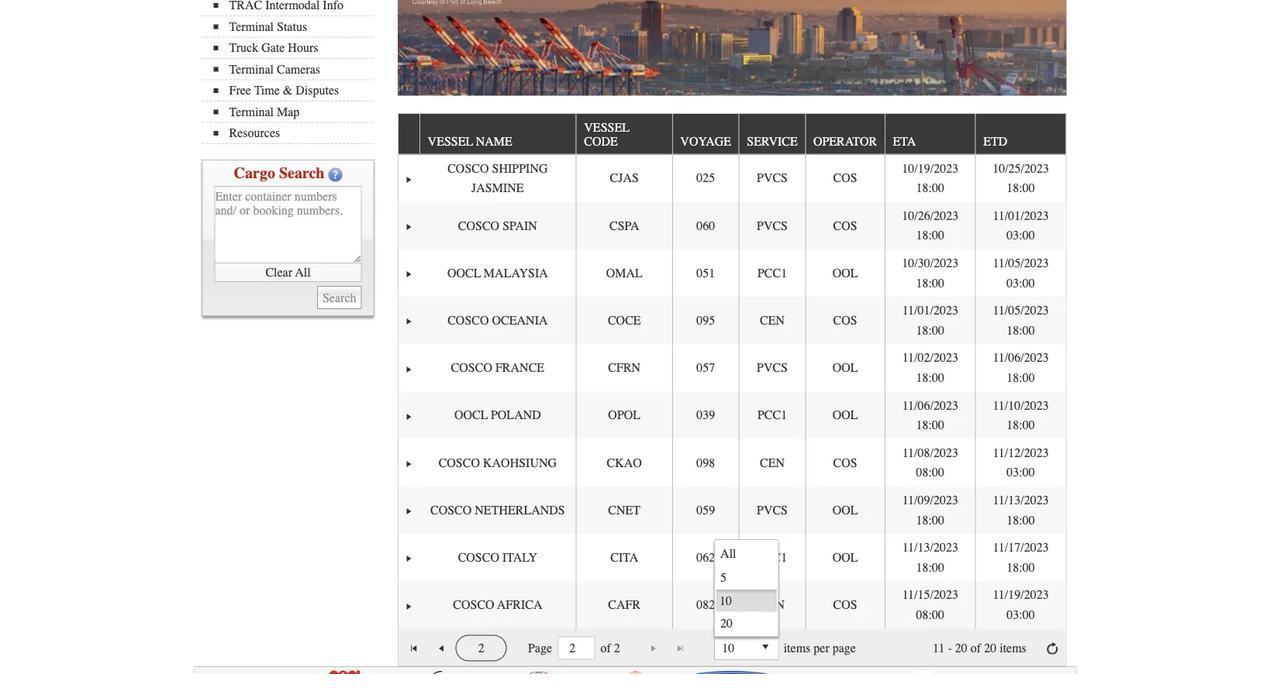 Task type: describe. For each thing, give the bounding box(es) containing it.
ool for 11/02/2023
[[833, 361, 859, 375]]

italy
[[503, 551, 538, 565]]

039 cell
[[672, 392, 739, 440]]

11/09/2023 18:00 cell
[[885, 487, 976, 534]]

etd link
[[984, 128, 1016, 154]]

cjas cell
[[576, 155, 672, 202]]

cosco africa cell
[[420, 582, 576, 629]]

10/26/2023 18:00
[[903, 209, 959, 243]]

voyage
[[681, 135, 732, 149]]

11/17/2023
[[993, 541, 1050, 555]]

cos for 10/19/2023
[[834, 171, 858, 186]]

africa
[[497, 598, 543, 613]]

clear all button
[[215, 264, 362, 282]]

18:00 for 11/17/2023 18:00 cell
[[1007, 561, 1036, 575]]

tree grid containing vessel code
[[399, 114, 1066, 629]]

clear all
[[266, 266, 311, 280]]

service link
[[747, 128, 806, 154]]

18:00 for 11/06/2023 18:00 cell above 11/10/2023 at the right of the page
[[1007, 371, 1036, 385]]

cen for 095
[[760, 314, 785, 328]]

10/19/2023 18:00
[[903, 161, 959, 195]]

pvcs cell for 025
[[739, 155, 806, 202]]

18:00 for the 11/13/2023 18:00 cell above 11/17/2023
[[1007, 513, 1036, 528]]

cosco kaohsiung cell
[[420, 440, 576, 487]]

oceania
[[492, 314, 548, 328]]

vessel name link
[[428, 128, 520, 154]]

go to the previous page image
[[435, 643, 448, 655]]

18:00 for '11/02/2023 18:00' cell
[[917, 371, 945, 385]]

etd
[[984, 135, 1008, 149]]

ool for 11/13/2023
[[833, 551, 859, 565]]

cnet cell
[[576, 487, 672, 534]]

cos for 11/08/2023
[[834, 456, 858, 470]]

ool cell for 10/30/2023
[[806, 250, 885, 297]]

pvcs for 060
[[757, 219, 788, 233]]

terminal map link
[[214, 105, 373, 119]]

18:00 for 11/06/2023 18:00 cell on top of 11/08/2023 at the bottom right
[[917, 419, 945, 433]]

18:00 for '10/25/2023 18:00' cell
[[1007, 181, 1036, 195]]

cosco for cosco shipping jasmine
[[448, 161, 489, 176]]

11/17/2023 18:00 cell
[[976, 534, 1066, 582]]

row containing 11/06/2023 18:00
[[399, 392, 1066, 440]]

ool for 11/09/2023
[[833, 504, 859, 518]]

11/02/2023 18:00
[[903, 351, 959, 385]]

cfrn cell
[[576, 345, 672, 392]]

18:00 for 10/19/2023 18:00 cell
[[917, 181, 945, 195]]

20 inside 20 'option'
[[721, 617, 733, 632]]

2 items from the left
[[1000, 642, 1027, 656]]

cos cell for 10/26/2023
[[806, 202, 885, 250]]

10/30/2023
[[903, 256, 959, 271]]

1 horizontal spatial 11/06/2023 18:00
[[993, 351, 1050, 385]]

cosco spain cell
[[420, 202, 576, 250]]

cosco shipping jasmine
[[448, 161, 548, 195]]

11/17/2023 18:00
[[993, 541, 1050, 575]]

cos cell for 10/19/2023
[[806, 155, 885, 202]]

cen for 082
[[760, 598, 785, 613]]

cos for 11/15/2023
[[834, 598, 858, 613]]

5 10
[[720, 571, 732, 608]]

&
[[283, 83, 293, 98]]

resources
[[229, 126, 280, 140]]

cosco spain
[[458, 219, 538, 233]]

cosco netherlands
[[431, 504, 565, 518]]

10/26/2023
[[903, 209, 959, 223]]

11/13/2023 for the 11/13/2023 18:00 cell over 11/15/2023
[[903, 541, 959, 555]]

11/08/2023 08:00 cell
[[885, 440, 976, 487]]

10/25/2023 18:00
[[993, 161, 1050, 195]]

row containing 11/02/2023 18:00
[[399, 345, 1066, 392]]

10/19/2023
[[903, 161, 959, 176]]

20 option
[[717, 613, 777, 636]]

cosco oceania
[[448, 314, 548, 328]]

ool cell for 11/06/2023
[[806, 392, 885, 440]]

page
[[528, 642, 552, 656]]

omal cell
[[576, 250, 672, 297]]

1 terminal from the top
[[229, 19, 274, 34]]

10/25/2023 18:00 cell
[[976, 155, 1066, 202]]

11/13/2023 18:00 cell up 11/17/2023
[[976, 487, 1066, 534]]

cosco france
[[451, 361, 545, 375]]

code
[[584, 135, 618, 149]]

vessel for code
[[584, 120, 630, 135]]

cosco france cell
[[420, 345, 576, 392]]

11/05/2023 for 18:00
[[993, 304, 1050, 318]]

11/01/2023 18:00 cell
[[885, 297, 976, 345]]

062
[[697, 551, 716, 565]]

cen cell for 095
[[739, 297, 806, 345]]

11/15/2023
[[903, 589, 959, 603]]

terminal status link
[[214, 19, 373, 34]]

cosco for cosco france
[[451, 361, 493, 375]]

oocl for oocl malaysia
[[448, 266, 481, 281]]

pvcs cell for 057
[[739, 345, 806, 392]]

11/10/2023 18:00 cell
[[976, 392, 1066, 440]]

all inside button
[[295, 266, 311, 280]]

vessel code link
[[584, 114, 630, 154]]

cosco kaohsiung
[[439, 456, 557, 470]]

voyage link
[[681, 128, 739, 154]]

cos cell for 11/08/2023
[[806, 440, 885, 487]]

18:00 for 11/01/2023 18:00 cell
[[917, 324, 945, 338]]

operator
[[814, 135, 878, 149]]

all inside option
[[721, 547, 737, 561]]

025 cell
[[672, 155, 739, 202]]

0 horizontal spatial 11/06/2023 18:00
[[903, 399, 959, 433]]

ckao
[[607, 456, 642, 470]]

disputes
[[296, 83, 339, 98]]

hours
[[288, 41, 318, 55]]

pvcs for 059
[[757, 504, 788, 518]]

11/05/2023 18:00 cell
[[976, 297, 1066, 345]]

cosco for cosco kaohsiung
[[439, 456, 480, 470]]

cita
[[611, 551, 639, 565]]

row containing 11/01/2023 18:00
[[399, 297, 1066, 345]]

jasmine
[[472, 181, 524, 195]]

coce
[[608, 314, 641, 328]]

pcc1 for 039
[[758, 409, 788, 423]]

cosco italy
[[458, 551, 538, 565]]

cargo
[[234, 164, 275, 182]]

11/15/2023 08:00 cell
[[885, 582, 976, 629]]

11/19/2023 03:00 cell
[[976, 582, 1066, 629]]

cosco for cosco oceania
[[448, 314, 489, 328]]

025
[[697, 171, 716, 186]]

oocl malaysia cell
[[420, 250, 576, 297]]

cspa
[[610, 219, 640, 233]]

pcc1 for 051
[[758, 266, 788, 281]]

11/19/2023
[[993, 589, 1050, 603]]

1 2 from the left
[[478, 642, 485, 656]]

cfrn
[[609, 361, 641, 375]]

03:00 for 11/19/2023 03:00
[[1007, 608, 1036, 623]]

time
[[254, 83, 280, 98]]

11/09/2023 18:00
[[903, 494, 959, 528]]

cos for 11/01/2023
[[834, 314, 858, 328]]

cita cell
[[576, 534, 672, 582]]

5
[[721, 571, 727, 585]]

per
[[814, 642, 830, 656]]

row containing cosco shipping jasmine
[[399, 155, 1066, 202]]

cspa cell
[[576, 202, 672, 250]]

cosco africa
[[453, 598, 543, 613]]

malaysia
[[484, 266, 548, 281]]

pvcs cell for 060
[[739, 202, 806, 250]]

03:00 for 11/01/2023 03:00
[[1007, 229, 1036, 243]]

cargo search
[[234, 164, 325, 182]]

truck gate hours link
[[214, 41, 373, 55]]

cafr cell
[[576, 582, 672, 629]]

2 field
[[558, 637, 595, 661]]

cafr
[[609, 598, 641, 613]]

eta link
[[893, 128, 924, 154]]

oocl malaysia
[[448, 266, 548, 281]]

free time & disputes link
[[214, 83, 373, 98]]

operator link
[[814, 128, 885, 154]]

truck
[[229, 41, 258, 55]]

10/19/2023 18:00 cell
[[885, 155, 976, 202]]

list box containing all
[[717, 542, 777, 636]]

082
[[697, 598, 716, 613]]

18:00 for 11/05/2023 18:00 cell
[[1007, 324, 1036, 338]]

1 items from the left
[[784, 642, 811, 656]]

11/10/2023
[[993, 399, 1050, 413]]

oocl poland cell
[[420, 392, 576, 440]]

11/01/2023 18:00
[[903, 304, 959, 338]]

vessel code
[[584, 120, 630, 149]]

kaohsiung
[[483, 456, 557, 470]]

08:00 for 11/15/2023 08:00
[[917, 608, 945, 623]]

082 cell
[[672, 582, 739, 629]]

10/30/2023 18:00 cell
[[885, 250, 976, 297]]

france
[[496, 361, 545, 375]]



Task type: vqa. For each thing, say whether or not it's contained in the screenshot.
is in the "Free time on Import cargo/containers shall commence for each container at 3:00 a.m. after that container is discharged from the vessel,"
no



Task type: locate. For each thing, give the bounding box(es) containing it.
all option
[[717, 542, 777, 566]]

clear
[[266, 266, 293, 280]]

18:00 inside the 11/10/2023 18:00
[[1007, 419, 1036, 433]]

of right 2 field
[[601, 642, 611, 656]]

2 horizontal spatial 20
[[985, 642, 997, 656]]

3 cos from the top
[[834, 314, 858, 328]]

18:00 down '10/25/2023'
[[1007, 181, 1036, 195]]

18:00 inside the 10/26/2023 18:00
[[917, 229, 945, 243]]

map
[[277, 105, 300, 119]]

pvcs cell right 060
[[739, 202, 806, 250]]

098 cell
[[672, 440, 739, 487]]

20
[[721, 617, 733, 632], [956, 642, 968, 656], [985, 642, 997, 656]]

0 horizontal spatial 20
[[721, 617, 733, 632]]

18:00 inside 11/17/2023 18:00
[[1007, 561, 1036, 575]]

6 row from the top
[[399, 345, 1066, 392]]

1 vertical spatial pcc1
[[758, 409, 788, 423]]

cen right 098 on the right bottom of page
[[760, 456, 785, 470]]

11/05/2023 03:00 cell
[[976, 250, 1066, 297]]

1 vertical spatial 11/05/2023
[[993, 304, 1050, 318]]

0 vertical spatial 11/06/2023
[[993, 351, 1050, 366]]

1 pvcs cell from the top
[[739, 155, 806, 202]]

3 ool cell from the top
[[806, 392, 885, 440]]

cosco for cosco italy
[[458, 551, 500, 565]]

pvcs for 057
[[757, 361, 788, 375]]

1 ool cell from the top
[[806, 250, 885, 297]]

cosco left spain
[[458, 219, 500, 233]]

18:00 down 11/17/2023
[[1007, 561, 1036, 575]]

4 03:00 from the top
[[1007, 608, 1036, 623]]

11/13/2023 for the 11/13/2023 18:00 cell above 11/17/2023
[[993, 494, 1050, 508]]

059 cell
[[672, 487, 739, 534]]

18:00 down 11/05/2023 03:00 cell
[[1007, 324, 1036, 338]]

0 vertical spatial 11/06/2023 18:00
[[993, 351, 1050, 385]]

list box
[[717, 542, 777, 636]]

11/12/2023 03:00 cell
[[976, 440, 1066, 487]]

18:00 for 10/26/2023 18:00 cell
[[917, 229, 945, 243]]

items per page
[[784, 642, 857, 656]]

4 cos from the top
[[834, 456, 858, 470]]

4 pvcs cell from the top
[[739, 487, 806, 534]]

03:00 for 11/12/2023 03:00
[[1007, 466, 1036, 480]]

2 pvcs cell from the top
[[739, 202, 806, 250]]

0 horizontal spatial 11/01/2023
[[903, 304, 959, 318]]

1 vertical spatial 11/01/2023
[[903, 304, 959, 318]]

18:00 for 11/09/2023 18:00 cell
[[917, 513, 945, 528]]

ool for 10/30/2023
[[833, 266, 859, 281]]

1 vertical spatial 11/06/2023 18:00
[[903, 399, 959, 433]]

vessel name
[[428, 135, 513, 149]]

0 horizontal spatial 2
[[478, 642, 485, 656]]

all right 'clear'
[[295, 266, 311, 280]]

11/12/2023 03:00
[[993, 446, 1050, 480]]

pcc1 cell right 051 on the top right of page
[[739, 250, 806, 297]]

cosco left the italy
[[458, 551, 500, 565]]

pvcs right 060
[[757, 219, 788, 233]]

0 vertical spatial terminal
[[229, 19, 274, 34]]

row group containing cosco shipping jasmine
[[399, 155, 1066, 629]]

10 down 20 'option'
[[722, 642, 735, 656]]

1 horizontal spatial 11/13/2023 18:00
[[993, 494, 1050, 528]]

11/06/2023 18:00 cell
[[976, 345, 1066, 392], [885, 392, 976, 440]]

row containing vessel code
[[399, 114, 1066, 155]]

3 cos cell from the top
[[806, 297, 885, 345]]

oocl
[[448, 266, 481, 281], [455, 409, 488, 423]]

items left the refresh icon
[[1000, 642, 1027, 656]]

0 vertical spatial pcc1
[[758, 266, 788, 281]]

Enter container numbers and/ or booking numbers.  text field
[[215, 186, 362, 264]]

1 vertical spatial 08:00
[[917, 608, 945, 623]]

pvcs cell down service
[[739, 155, 806, 202]]

netherlands
[[475, 504, 565, 518]]

11/13/2023 18:00 up 11/17/2023
[[993, 494, 1050, 528]]

pvcs up all option
[[757, 504, 788, 518]]

of 2
[[601, 642, 620, 656]]

18:00 down 10/30/2023
[[917, 276, 945, 290]]

coce cell
[[576, 297, 672, 345]]

row
[[399, 114, 1066, 155], [399, 155, 1066, 202], [399, 202, 1066, 250], [399, 250, 1066, 297], [399, 297, 1066, 345], [399, 345, 1066, 392], [399, 392, 1066, 440], [399, 440, 1066, 487], [399, 487, 1066, 534], [399, 534, 1066, 582], [399, 582, 1066, 629]]

gate
[[262, 41, 285, 55]]

11/13/2023 down 11/09/2023 18:00 cell
[[903, 541, 959, 555]]

1 row from the top
[[399, 114, 1066, 155]]

11/12/2023
[[993, 446, 1050, 460]]

3 pcc1 from the top
[[758, 551, 788, 565]]

oocl left malaysia
[[448, 266, 481, 281]]

18:00 down 11/10/2023 at the right of the page
[[1007, 419, 1036, 433]]

18:00 up 11/17/2023
[[1007, 513, 1036, 528]]

cosco italy cell
[[420, 534, 576, 582]]

2 of from the left
[[971, 642, 982, 656]]

cosco for cosco africa
[[453, 598, 495, 613]]

1 horizontal spatial items
[[1000, 642, 1027, 656]]

5 row from the top
[[399, 297, 1066, 345]]

pcc1 right 039
[[758, 409, 788, 423]]

18:00 up 11/02/2023
[[917, 324, 945, 338]]

page
[[833, 642, 857, 656]]

cosco left kaohsiung at the bottom left of the page
[[439, 456, 480, 470]]

vessel for name
[[428, 135, 473, 149]]

18:00 down 10/26/2023
[[917, 229, 945, 243]]

039
[[697, 409, 716, 423]]

pvcs cell for 059
[[739, 487, 806, 534]]

11 row from the top
[[399, 582, 1066, 629]]

cen cell for 082
[[739, 582, 806, 629]]

0 vertical spatial cen
[[760, 314, 785, 328]]

menu bar
[[202, 0, 381, 144]]

2 terminal from the top
[[229, 62, 274, 76]]

0 horizontal spatial 11/13/2023
[[903, 541, 959, 555]]

1 vertical spatial oocl
[[455, 409, 488, 423]]

4 ool cell from the top
[[806, 487, 885, 534]]

11/08/2023 08:00
[[903, 446, 959, 480]]

2 08:00 from the top
[[917, 608, 945, 623]]

row containing 11/08/2023 08:00
[[399, 440, 1066, 487]]

cjas
[[610, 171, 639, 186]]

4 row from the top
[[399, 250, 1066, 297]]

3 03:00 from the top
[[1007, 466, 1036, 480]]

18:00 down 11/09/2023
[[917, 513, 945, 528]]

03:00 inside 11/01/2023 03:00
[[1007, 229, 1036, 243]]

1 vertical spatial 11/13/2023 18:00
[[903, 541, 959, 575]]

search
[[279, 164, 325, 182]]

1 horizontal spatial 11/01/2023
[[993, 209, 1050, 223]]

18:00 inside 10/25/2023 18:00
[[1007, 181, 1036, 195]]

free
[[229, 83, 251, 98]]

08:00 down 11/08/2023 at the bottom right
[[917, 466, 945, 480]]

11/10/2023 18:00
[[993, 399, 1050, 433]]

opol
[[609, 409, 641, 423]]

pcc1 cell
[[739, 250, 806, 297], [739, 392, 806, 440], [739, 534, 806, 582]]

060 cell
[[672, 202, 739, 250]]

terminal cameras link
[[214, 62, 373, 76]]

tree grid
[[399, 114, 1066, 629]]

1 horizontal spatial 11/13/2023
[[993, 494, 1050, 508]]

1 vertical spatial 10
[[722, 642, 735, 656]]

pvcs down service
[[757, 171, 788, 186]]

1 cen cell from the top
[[739, 297, 806, 345]]

2 row from the top
[[399, 155, 1066, 202]]

pcc1 cell right 039
[[739, 392, 806, 440]]

18:00 inside the 11/05/2023 18:00
[[1007, 324, 1036, 338]]

057 cell
[[672, 345, 739, 392]]

11/15/2023 08:00
[[903, 589, 959, 623]]

2 cos from the top
[[834, 219, 858, 233]]

1 vertical spatial 11/06/2023
[[903, 399, 959, 413]]

0 horizontal spatial items
[[784, 642, 811, 656]]

11/01/2023 for 18:00
[[903, 304, 959, 318]]

5 cos from the top
[[834, 598, 858, 613]]

098
[[697, 456, 716, 470]]

terminal status truck gate hours terminal cameras free time & disputes terminal map resources
[[229, 19, 339, 140]]

cen cell right 5 10
[[739, 582, 806, 629]]

18:00 up 11/08/2023 at the bottom right
[[917, 419, 945, 433]]

03:00 inside 11/19/2023 03:00
[[1007, 608, 1036, 623]]

03:00 for 11/05/2023 03:00
[[1007, 276, 1036, 290]]

4 ool from the top
[[833, 504, 859, 518]]

11/08/2023
[[903, 446, 959, 460]]

row containing 11/13/2023 18:00
[[399, 534, 1066, 582]]

pvcs cell up all option
[[739, 487, 806, 534]]

cen down 5 option
[[760, 598, 785, 613]]

-
[[949, 642, 953, 656]]

opol cell
[[576, 392, 672, 440]]

vessel up cjas cell
[[584, 120, 630, 135]]

10/30/2023 18:00
[[903, 256, 959, 290]]

11/01/2023 down 10/30/2023 18:00 cell
[[903, 304, 959, 318]]

11/05/2023 for 03:00
[[993, 256, 1050, 271]]

11/02/2023 18:00 cell
[[885, 345, 976, 392]]

0 vertical spatial 11/13/2023 18:00
[[993, 494, 1050, 528]]

1 vertical spatial pcc1 cell
[[739, 392, 806, 440]]

all right '062'
[[721, 547, 737, 561]]

pcc1 cell for 039
[[739, 392, 806, 440]]

pcc1 cell up the 10 option
[[739, 534, 806, 582]]

1 vertical spatial all
[[721, 547, 737, 561]]

11/06/2023 18:00 up 11/10/2023 at the right of the page
[[993, 351, 1050, 385]]

pvcs right 057
[[757, 361, 788, 375]]

18:00 up 11/15/2023
[[917, 561, 945, 575]]

18:00 inside '11/02/2023 18:00'
[[917, 371, 945, 385]]

5 ool cell from the top
[[806, 534, 885, 582]]

18:00 down 10/19/2023 in the top right of the page
[[917, 181, 945, 195]]

03:00 down 11/19/2023
[[1007, 608, 1036, 623]]

11/01/2023 down '10/25/2023 18:00' cell
[[993, 209, 1050, 223]]

1 vertical spatial cen cell
[[739, 440, 806, 487]]

eta
[[893, 135, 917, 149]]

11/13/2023 18:00 cell
[[976, 487, 1066, 534], [885, 534, 976, 582]]

cosco oceania cell
[[420, 297, 576, 345]]

cosco for cosco netherlands
[[431, 504, 472, 518]]

menu bar containing terminal status
[[202, 0, 381, 144]]

03:00 inside 11/12/2023 03:00
[[1007, 466, 1036, 480]]

18:00 up 11/10/2023 at the right of the page
[[1007, 371, 1036, 385]]

cnet
[[609, 504, 641, 518]]

11/13/2023 18:00 cell up 11/15/2023
[[885, 534, 976, 582]]

row containing 11/15/2023 08:00
[[399, 582, 1066, 629]]

11/01/2023 for 03:00
[[993, 209, 1050, 223]]

03:00 up 11/05/2023 03:00
[[1007, 229, 1036, 243]]

1 08:00 from the top
[[917, 466, 945, 480]]

03:00 down '11/12/2023'
[[1007, 466, 1036, 480]]

row containing 10/30/2023 18:00
[[399, 250, 1066, 297]]

cosco down the cosco kaohsiung cell
[[431, 504, 472, 518]]

0 horizontal spatial all
[[295, 266, 311, 280]]

1 horizontal spatial vessel
[[584, 120, 630, 135]]

2 vertical spatial terminal
[[229, 105, 274, 119]]

1 cos from the top
[[834, 171, 858, 186]]

08:00 down 11/15/2023
[[917, 608, 945, 623]]

7 row from the top
[[399, 392, 1066, 440]]

2 cos cell from the top
[[806, 202, 885, 250]]

pvcs cell right 057
[[739, 345, 806, 392]]

2 03:00 from the top
[[1007, 276, 1036, 290]]

9 row from the top
[[399, 487, 1066, 534]]

cos cell for 11/01/2023
[[806, 297, 885, 345]]

2 11/05/2023 from the top
[[993, 304, 1050, 318]]

0 vertical spatial all
[[295, 266, 311, 280]]

18:00 for 11/10/2023 18:00 cell
[[1007, 419, 1036, 433]]

18:00 inside 10/19/2023 18:00
[[917, 181, 945, 195]]

11/13/2023 18:00
[[993, 494, 1050, 528], [903, 541, 959, 575]]

cos
[[834, 171, 858, 186], [834, 219, 858, 233], [834, 314, 858, 328], [834, 456, 858, 470], [834, 598, 858, 613]]

cen right the '095'
[[760, 314, 785, 328]]

08:00 for 11/08/2023 08:00
[[917, 466, 945, 480]]

11/01/2023 inside 11/01/2023 03:00 cell
[[993, 209, 1050, 223]]

2 cen cell from the top
[[739, 440, 806, 487]]

omal
[[606, 266, 643, 281]]

cos cell
[[806, 155, 885, 202], [806, 202, 885, 250], [806, 297, 885, 345], [806, 440, 885, 487], [806, 582, 885, 629]]

ool for 11/06/2023
[[833, 409, 859, 423]]

refresh image
[[1047, 643, 1059, 655]]

cosco inside cosco shipping jasmine
[[448, 161, 489, 176]]

059
[[697, 504, 716, 518]]

03:00 inside 11/05/2023 03:00
[[1007, 276, 1036, 290]]

11/06/2023 18:00 up 11/08/2023 at the bottom right
[[903, 399, 959, 433]]

row containing 11/09/2023 18:00
[[399, 487, 1066, 534]]

0 vertical spatial oocl
[[448, 266, 481, 281]]

2 ool cell from the top
[[806, 345, 885, 392]]

2 2 from the left
[[614, 642, 620, 656]]

18:00 inside 11/01/2023 18:00
[[917, 324, 945, 338]]

1 11/05/2023 from the top
[[993, 256, 1050, 271]]

shipping
[[492, 161, 548, 176]]

1 horizontal spatial 11/06/2023
[[993, 351, 1050, 366]]

0 horizontal spatial of
[[601, 642, 611, 656]]

cos for 10/26/2023
[[834, 219, 858, 233]]

cosco left france
[[451, 361, 493, 375]]

2 right 2 field
[[614, 642, 620, 656]]

11/06/2023 down '11/02/2023 18:00' cell
[[903, 399, 959, 413]]

status
[[277, 19, 307, 34]]

4 pvcs from the top
[[757, 504, 788, 518]]

3 row from the top
[[399, 202, 1066, 250]]

08:00 inside 11/08/2023 08:00
[[917, 466, 945, 480]]

2 vertical spatial pcc1 cell
[[739, 534, 806, 582]]

go to the first page image
[[408, 643, 421, 655]]

11/05/2023 18:00
[[993, 304, 1050, 338]]

11/06/2023 down 11/05/2023 18:00 cell
[[993, 351, 1050, 366]]

ckao cell
[[576, 440, 672, 487]]

cosco left 'africa'
[[453, 598, 495, 613]]

resources link
[[214, 126, 373, 140]]

3 ool from the top
[[833, 409, 859, 423]]

11/06/2023 18:00 cell up 11/10/2023 at the right of the page
[[976, 345, 1066, 392]]

2
[[478, 642, 485, 656], [614, 642, 620, 656]]

11/01/2023 03:00 cell
[[976, 202, 1066, 250]]

oocl left poland
[[455, 409, 488, 423]]

10/26/2023 18:00 cell
[[885, 202, 976, 250]]

18:00 inside 11/09/2023 18:00
[[917, 513, 945, 528]]

11/01/2023 inside 11/01/2023 18:00 cell
[[903, 304, 959, 318]]

cosco for cosco spain
[[458, 219, 500, 233]]

1 pcc1 cell from the top
[[739, 250, 806, 297]]

11/05/2023 down 11/05/2023 03:00 cell
[[993, 304, 1050, 318]]

11/13/2023
[[993, 494, 1050, 508], [903, 541, 959, 555]]

0 vertical spatial 10
[[720, 594, 732, 608]]

cosco
[[448, 161, 489, 176], [458, 219, 500, 233], [448, 314, 489, 328], [451, 361, 493, 375], [439, 456, 480, 470], [431, 504, 472, 518], [458, 551, 500, 565], [453, 598, 495, 613]]

095 cell
[[672, 297, 739, 345]]

03:00 up the 11/05/2023 18:00
[[1007, 276, 1036, 290]]

cos cell for 11/15/2023
[[806, 582, 885, 629]]

11/13/2023 18:00 for the 11/13/2023 18:00 cell above 11/17/2023
[[993, 494, 1050, 528]]

1 pvcs from the top
[[757, 171, 788, 186]]

2 vertical spatial pcc1
[[758, 551, 788, 565]]

11/13/2023 18:00 up 11/15/2023
[[903, 541, 959, 575]]

1 vertical spatial terminal
[[229, 62, 274, 76]]

cen cell right the '095'
[[739, 297, 806, 345]]

pvcs
[[757, 171, 788, 186], [757, 219, 788, 233], [757, 361, 788, 375], [757, 504, 788, 518]]

11/13/2023 down 11/12/2023 03:00 cell
[[993, 494, 1050, 508]]

5 ool from the top
[[833, 551, 859, 565]]

11/19/2023 03:00
[[993, 589, 1050, 623]]

1 horizontal spatial 2
[[614, 642, 620, 656]]

18:00 down 11/02/2023
[[917, 371, 945, 385]]

10/25/2023
[[993, 161, 1050, 176]]

5 cos cell from the top
[[806, 582, 885, 629]]

051
[[697, 266, 716, 281]]

2 pcc1 cell from the top
[[739, 392, 806, 440]]

2 pcc1 from the top
[[758, 409, 788, 423]]

row containing 10/26/2023 18:00
[[399, 202, 1066, 250]]

1 horizontal spatial all
[[721, 547, 737, 561]]

10 row from the top
[[399, 534, 1066, 582]]

03:00
[[1007, 229, 1036, 243], [1007, 276, 1036, 290], [1007, 466, 1036, 480], [1007, 608, 1036, 623]]

2 pvcs from the top
[[757, 219, 788, 233]]

1 cen from the top
[[760, 314, 785, 328]]

of right - at the bottom
[[971, 642, 982, 656]]

oocl for oocl poland
[[455, 409, 488, 423]]

11/05/2023 03:00
[[993, 256, 1050, 290]]

1 vertical spatial 11/13/2023
[[903, 541, 959, 555]]

0 vertical spatial pcc1 cell
[[739, 250, 806, 297]]

0 vertical spatial cen cell
[[739, 297, 806, 345]]

None submit
[[317, 286, 362, 310]]

10 option
[[717, 590, 777, 613]]

11/05/2023 down 11/01/2023 03:00 cell
[[993, 256, 1050, 271]]

10 right 082
[[720, 594, 732, 608]]

2 vertical spatial cen cell
[[739, 582, 806, 629]]

1 vertical spatial cen
[[760, 456, 785, 470]]

ool cell for 11/13/2023
[[806, 534, 885, 582]]

3 pvcs cell from the top
[[739, 345, 806, 392]]

ool cell
[[806, 250, 885, 297], [806, 345, 885, 392], [806, 392, 885, 440], [806, 487, 885, 534], [806, 534, 885, 582]]

0 horizontal spatial 11/13/2023 18:00
[[903, 541, 959, 575]]

0 vertical spatial 11/05/2023
[[993, 256, 1050, 271]]

pvcs for 025
[[757, 171, 788, 186]]

items left per
[[784, 642, 811, 656]]

0 horizontal spatial 11/06/2023
[[903, 399, 959, 413]]

1 cos cell from the top
[[806, 155, 885, 202]]

vessel left name
[[428, 135, 473, 149]]

oocl poland
[[455, 409, 541, 423]]

18:00 for 10/30/2023 18:00 cell
[[917, 276, 945, 290]]

cosco shipping jasmine cell
[[420, 155, 576, 202]]

1 ool from the top
[[833, 266, 859, 281]]

062 cell
[[672, 534, 739, 582]]

3 terminal from the top
[[229, 105, 274, 119]]

pcc1 for 062
[[758, 551, 788, 565]]

08:00 inside 11/15/2023 08:00
[[917, 608, 945, 623]]

0 vertical spatial 08:00
[[917, 466, 945, 480]]

all
[[295, 266, 311, 280], [721, 547, 737, 561]]

08:00
[[917, 466, 945, 480], [917, 608, 945, 623]]

18:00
[[917, 181, 945, 195], [1007, 181, 1036, 195], [917, 229, 945, 243], [917, 276, 945, 290], [917, 324, 945, 338], [1007, 324, 1036, 338], [917, 371, 945, 385], [1007, 371, 1036, 385], [917, 419, 945, 433], [1007, 419, 1036, 433], [917, 513, 945, 528], [1007, 513, 1036, 528], [917, 561, 945, 575], [1007, 561, 1036, 575]]

2 vertical spatial cen
[[760, 598, 785, 613]]

terminal up resources
[[229, 105, 274, 119]]

11/09/2023
[[903, 494, 959, 508]]

2 cen from the top
[[760, 456, 785, 470]]

051 cell
[[672, 250, 739, 297]]

11/05/2023
[[993, 256, 1050, 271], [993, 304, 1050, 318]]

cen cell
[[739, 297, 806, 345], [739, 440, 806, 487], [739, 582, 806, 629]]

095
[[697, 314, 716, 328]]

11/13/2023 18:00 for the 11/13/2023 18:00 cell over 11/15/2023
[[903, 541, 959, 575]]

pcc1 cell for 051
[[739, 250, 806, 297]]

11/06/2023
[[993, 351, 1050, 366], [903, 399, 959, 413]]

0 vertical spatial 11/13/2023
[[993, 494, 1050, 508]]

0 vertical spatial 11/01/2023
[[993, 209, 1050, 223]]

8 row from the top
[[399, 440, 1066, 487]]

pcc1
[[758, 266, 788, 281], [758, 409, 788, 423], [758, 551, 788, 565]]

row group
[[399, 155, 1066, 629]]

cosco netherlands cell
[[420, 487, 576, 534]]

10 inside 'list box'
[[720, 594, 732, 608]]

1 horizontal spatial 20
[[956, 642, 968, 656]]

cen cell for 098
[[739, 440, 806, 487]]

terminal down truck
[[229, 62, 274, 76]]

pcc1 cell for 062
[[739, 534, 806, 582]]

1 03:00 from the top
[[1007, 229, 1036, 243]]

ool cell for 11/09/2023
[[806, 487, 885, 534]]

ool cell for 11/02/2023
[[806, 345, 885, 392]]

5 option
[[717, 566, 777, 590]]

service
[[747, 135, 798, 149]]

3 pvcs from the top
[[757, 361, 788, 375]]

3 cen cell from the top
[[739, 582, 806, 629]]

cen cell right 098 on the right bottom of page
[[739, 440, 806, 487]]

1 horizontal spatial of
[[971, 642, 982, 656]]

1 pcc1 from the top
[[758, 266, 788, 281]]

4 cos cell from the top
[[806, 440, 885, 487]]

1 of from the left
[[601, 642, 611, 656]]

pcc1 up 5 option
[[758, 551, 788, 565]]

11
[[933, 642, 945, 656]]

2 ool from the top
[[833, 361, 859, 375]]

18:00 inside 10/30/2023 18:00
[[917, 276, 945, 290]]

18:00 for the 11/13/2023 18:00 cell over 11/15/2023
[[917, 561, 945, 575]]

11/06/2023 18:00 cell up 11/08/2023 at the bottom right
[[885, 392, 976, 440]]

pvcs cell
[[739, 155, 806, 202], [739, 202, 806, 250], [739, 345, 806, 392], [739, 487, 806, 534]]

cen for 098
[[760, 456, 785, 470]]

cosco left oceania on the left top of the page
[[448, 314, 489, 328]]

cosco down vessel name
[[448, 161, 489, 176]]

3 cen from the top
[[760, 598, 785, 613]]

0 horizontal spatial vessel
[[428, 135, 473, 149]]

11/01/2023 03:00
[[993, 209, 1050, 243]]

11/02/2023
[[903, 351, 959, 366]]

pcc1 right 051 on the top right of page
[[758, 266, 788, 281]]

3 pcc1 cell from the top
[[739, 534, 806, 582]]

060
[[697, 219, 716, 233]]

terminal up truck
[[229, 19, 274, 34]]

2 right go to the previous page 'icon'
[[478, 642, 485, 656]]



